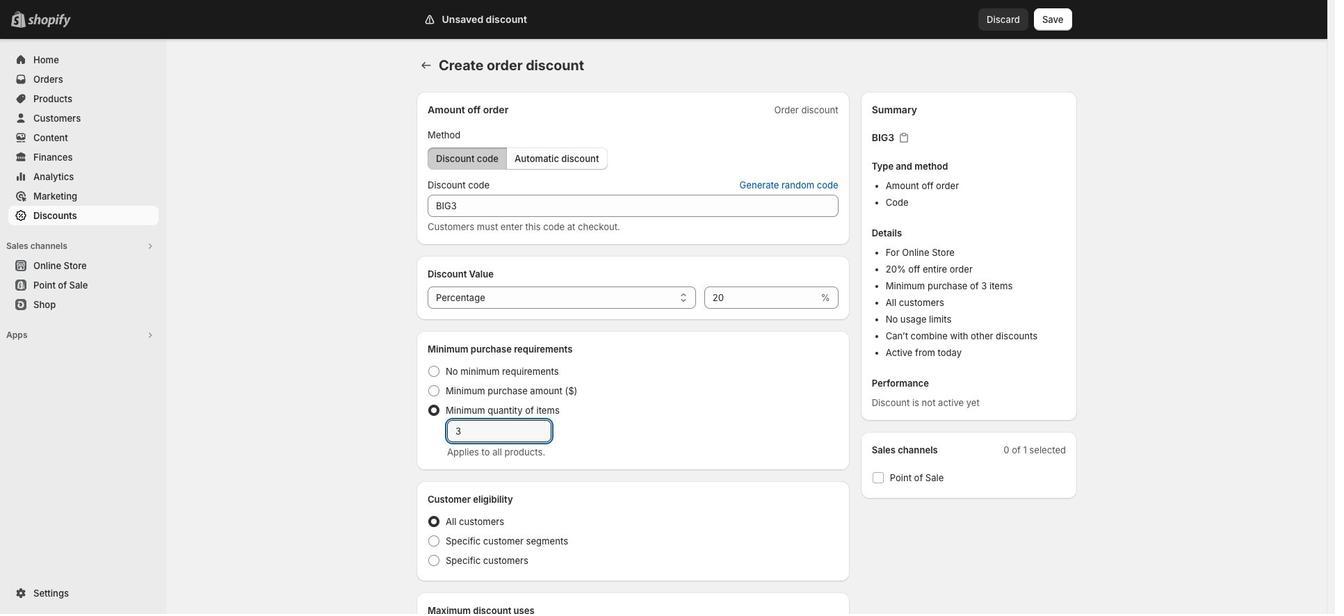 Task type: locate. For each thing, give the bounding box(es) containing it.
None text field
[[428, 195, 839, 217], [704, 287, 819, 309], [428, 195, 839, 217], [704, 287, 819, 309]]

None text field
[[447, 420, 552, 442]]



Task type: vqa. For each thing, say whether or not it's contained in the screenshot.
Guide categories group
no



Task type: describe. For each thing, give the bounding box(es) containing it.
shopify image
[[28, 14, 71, 28]]



